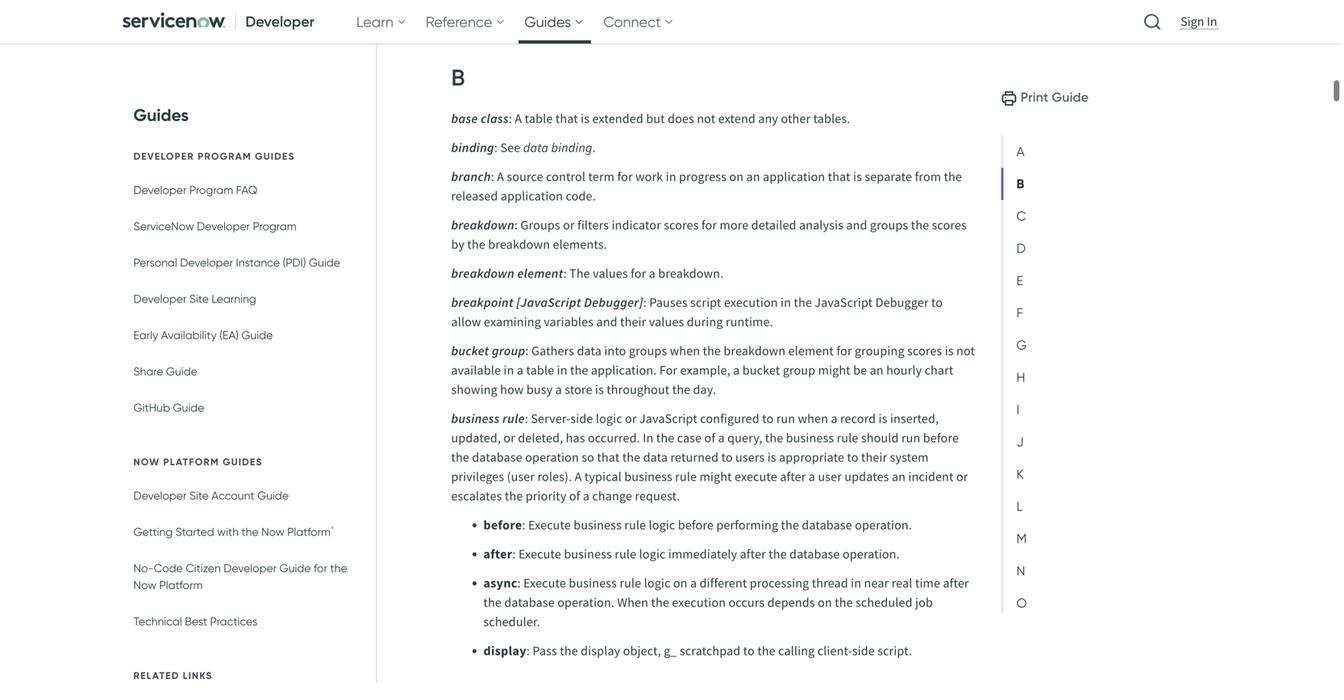 Task type: describe. For each thing, give the bounding box(es) containing it.
developer
[[246, 13, 315, 31]]

connect
[[604, 13, 661, 31]]

sign in
[[1181, 13, 1218, 30]]

sign in button
[[1178, 13, 1221, 31]]

in
[[1207, 13, 1218, 30]]

guides button
[[518, 0, 591, 44]]

developer link
[[116, 0, 324, 44]]

connect button
[[597, 0, 681, 44]]



Task type: locate. For each thing, give the bounding box(es) containing it.
reference button
[[419, 0, 512, 44]]

learn
[[357, 13, 394, 31]]

reference
[[426, 13, 493, 31]]

learn button
[[350, 0, 413, 44]]

sign
[[1181, 13, 1205, 30]]

guides
[[525, 13, 571, 31]]



